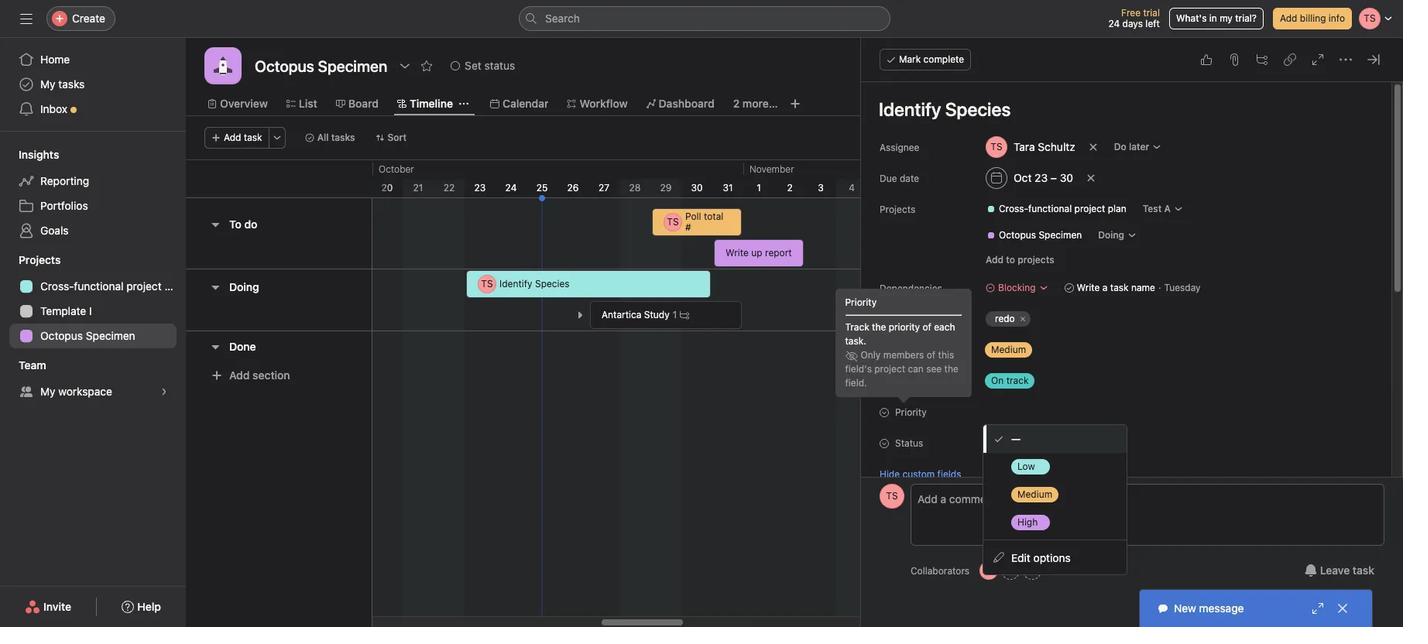 Task type: describe. For each thing, give the bounding box(es) containing it.
test a
[[1143, 203, 1171, 215]]

ts right "collaborators"
[[984, 565, 995, 576]]

write a task name
[[1077, 282, 1156, 294]]

0 likes. click to like this task image
[[1201, 53, 1213, 66]]

what's in my trial? button
[[1170, 8, 1264, 29]]

0 horizontal spatial 30
[[691, 182, 703, 194]]

tuesday
[[1165, 282, 1201, 294]]

do
[[1115, 141, 1127, 153]]

blocking
[[999, 282, 1036, 294]]

plan inside main content
[[1109, 203, 1127, 215]]

0 horizontal spatial cross-functional project plan link
[[9, 274, 186, 299]]

later
[[1130, 141, 1150, 153]]

4
[[849, 182, 855, 194]]

tooltip containing priority
[[836, 290, 971, 401]]

home link
[[9, 47, 177, 72]]

members
[[884, 349, 925, 361]]

0 horizontal spatial octopus
[[40, 329, 83, 342]]

add to starred image
[[421, 60, 433, 72]]

trial
[[1144, 7, 1161, 19]]

add section
[[229, 369, 290, 382]]

mark complete button
[[880, 49, 972, 71]]

timeline
[[410, 97, 453, 110]]

medium button
[[979, 339, 1072, 361]]

task for leave task
[[1354, 564, 1375, 577]]

identify
[[500, 278, 533, 290]]

calendar link
[[490, 95, 549, 112]]

0 vertical spatial ts button
[[880, 484, 905, 509]]

21
[[413, 182, 423, 194]]

close details image
[[1368, 53, 1381, 66]]

template
[[40, 305, 86, 318]]

to do
[[229, 218, 258, 231]]

collapse task list for the section to do image
[[209, 218, 222, 231]]

up
[[752, 247, 763, 259]]

20
[[382, 182, 393, 194]]

my for my workspace
[[40, 385, 55, 398]]

projects element inside main content
[[962, 195, 1391, 249]]

set status
[[465, 59, 515, 72]]

poll
[[686, 211, 702, 222]]

timeline link
[[397, 95, 453, 112]]

teams element
[[0, 352, 186, 408]]

collaborators
[[911, 565, 970, 577]]

show subtasks for task antartica study image
[[576, 311, 585, 320]]

november
[[750, 163, 795, 175]]

workflow link
[[568, 95, 628, 112]]

priority
[[889, 322, 921, 333]]

my workspace link
[[9, 380, 177, 404]]

more…
[[743, 97, 778, 110]]

add for add task
[[224, 132, 241, 143]]

poll total #
[[686, 211, 724, 233]]

portfolios
[[40, 199, 88, 212]]

add to projects button
[[979, 249, 1062, 271]]

add billing info
[[1281, 12, 1346, 24]]

days
[[1123, 18, 1144, 29]]

in
[[1210, 12, 1218, 24]]

i
[[89, 305, 92, 318]]

only members of this field's project can see the field.
[[846, 349, 959, 389]]

ts down hide
[[887, 490, 898, 502]]

1 vertical spatial plan
[[165, 280, 186, 293]]

hide custom fields
[[880, 468, 962, 480]]

doing button
[[1092, 225, 1144, 246]]

on track button
[[979, 370, 1072, 392]]

new message
[[1175, 602, 1245, 615]]

remove assignee image
[[1089, 143, 1098, 152]]

2 for 2 more…
[[734, 97, 740, 110]]

create
[[72, 12, 105, 25]]

october
[[379, 163, 414, 175]]

functional inside main content
[[1029, 203, 1073, 215]]

can
[[908, 363, 924, 375]]

doing button
[[229, 274, 259, 301]]

1 vertical spatial functional
[[74, 280, 124, 293]]

on track
[[992, 375, 1029, 387]]

show options image
[[399, 60, 412, 72]]

add section button
[[205, 362, 297, 390]]

create button
[[46, 6, 115, 31]]

what's in my trial?
[[1177, 12, 1257, 24]]

add for add to projects
[[986, 254, 1004, 266]]

track
[[1007, 375, 1029, 387]]

leave task
[[1321, 564, 1375, 577]]

redo
[[996, 313, 1016, 325]]

priority 1
[[896, 345, 934, 356]]

do later button
[[1108, 136, 1169, 158]]

schultz
[[1039, 140, 1076, 153]]

name
[[1132, 282, 1156, 294]]

home
[[40, 53, 70, 66]]

team button
[[0, 358, 46, 373]]

projects
[[1018, 254, 1055, 266]]

see
[[927, 363, 942, 375]]

test a button
[[1136, 198, 1191, 220]]

my for my tasks
[[40, 77, 55, 91]]

field.
[[846, 377, 868, 389]]

trial?
[[1236, 12, 1257, 24]]

dependencies
[[880, 283, 943, 294]]

field's
[[846, 363, 872, 375]]

cross- inside main content
[[1000, 203, 1029, 215]]

2 vertical spatial priority
[[896, 407, 927, 418]]

hide sidebar image
[[20, 12, 33, 25]]

add for add billing info
[[1281, 12, 1298, 24]]

main content inside identify species dialog
[[869, 82, 1391, 628]]

0 horizontal spatial 1
[[673, 309, 677, 321]]

close image
[[1337, 603, 1350, 615]]

inbox link
[[9, 97, 177, 122]]

add task button
[[205, 127, 269, 149]]

specimen inside main content
[[1039, 229, 1083, 241]]

24 inside free trial 24 days left
[[1109, 18, 1121, 29]]

0 vertical spatial priority
[[846, 297, 877, 308]]

see details, my workspace image
[[160, 387, 169, 397]]

22
[[444, 182, 455, 194]]

add for add section
[[229, 369, 250, 382]]

the inside track the priority of each task.
[[872, 322, 887, 333]]

report
[[766, 247, 792, 259]]

oct 23 – 30
[[1014, 171, 1074, 184]]

tara
[[1014, 140, 1036, 153]]

set status button
[[444, 55, 522, 77]]

octopus specimen inside main content
[[1000, 229, 1083, 241]]

project inside only members of this field's project can see the field.
[[875, 363, 906, 375]]

27
[[599, 182, 610, 194]]

tara schultz
[[1014, 140, 1076, 153]]

to do button
[[229, 211, 258, 239]]

add task
[[224, 132, 262, 143]]



Task type: locate. For each thing, give the bounding box(es) containing it.
search
[[545, 12, 580, 25]]

attachments: add a file to this task, identify species image
[[1229, 53, 1241, 66]]

0 horizontal spatial tasks
[[58, 77, 85, 91]]

overview
[[220, 97, 268, 110]]

0 vertical spatial doing
[[1099, 229, 1125, 241]]

1 horizontal spatial octopus
[[1000, 229, 1037, 241]]

25
[[537, 182, 548, 194]]

1 vertical spatial 1
[[673, 309, 677, 321]]

list link
[[287, 95, 318, 112]]

of inside track the priority of each task.
[[923, 322, 932, 333]]

0 vertical spatial tasks
[[58, 77, 85, 91]]

1 horizontal spatial octopus specimen link
[[981, 228, 1089, 243]]

2 status from the top
[[896, 438, 924, 449]]

more actions image
[[272, 133, 282, 143]]

1 horizontal spatial project
[[875, 363, 906, 375]]

1 vertical spatial my
[[40, 385, 55, 398]]

reporting link
[[9, 169, 177, 194]]

add inside main content
[[986, 254, 1004, 266]]

1 vertical spatial project
[[127, 280, 162, 293]]

collapse task list for the section doing image
[[209, 281, 222, 294]]

cross-functional project plan inside main content
[[1000, 203, 1127, 215]]

0 horizontal spatial ts button
[[880, 484, 905, 509]]

Task Name text field
[[869, 91, 1374, 127]]

november 1
[[750, 163, 795, 194]]

1 horizontal spatial 2
[[788, 182, 793, 194]]

1 horizontal spatial octopus specimen
[[1000, 229, 1083, 241]]

search list box
[[519, 6, 891, 31]]

identify species
[[500, 278, 570, 290]]

1 for priority 1
[[930, 345, 934, 356]]

1 horizontal spatial the
[[945, 363, 959, 375]]

1 horizontal spatial 1
[[757, 182, 761, 194]]

1 vertical spatial specimen
[[86, 329, 135, 342]]

cross-functional project plan up template i link
[[40, 280, 186, 293]]

tasks
[[58, 77, 85, 91], [331, 132, 355, 143]]

task inside main content
[[1111, 282, 1129, 294]]

0 vertical spatial projects
[[880, 204, 916, 215]]

projects element containing projects
[[0, 246, 186, 352]]

octopus down template
[[40, 329, 83, 342]]

task inside leave task button
[[1354, 564, 1375, 577]]

2 vertical spatial project
[[875, 363, 906, 375]]

0 horizontal spatial octopus specimen link
[[9, 324, 177, 349]]

30 right – at the right
[[1060, 171, 1074, 184]]

functional up template i link
[[74, 280, 124, 293]]

None text field
[[251, 52, 391, 80]]

of up see
[[927, 349, 936, 361]]

0 horizontal spatial projects
[[19, 253, 61, 267]]

tooltip
[[836, 290, 971, 401]]

–
[[1051, 171, 1058, 184]]

1 horizontal spatial plan
[[1109, 203, 1127, 215]]

1 horizontal spatial 24
[[1109, 18, 1121, 29]]

1 vertical spatial octopus specimen
[[40, 329, 135, 342]]

reporting
[[40, 174, 89, 188]]

more actions for this task image
[[1340, 53, 1353, 66]]

cross-functional project plan down – at the right
[[1000, 203, 1127, 215]]

add inside 'button'
[[1281, 12, 1298, 24]]

1 vertical spatial task
[[1111, 282, 1129, 294]]

1 horizontal spatial tasks
[[331, 132, 355, 143]]

2 vertical spatial 1
[[930, 345, 934, 356]]

2 horizontal spatial 1
[[930, 345, 934, 356]]

projects element
[[962, 195, 1391, 249], [0, 246, 186, 352]]

global element
[[0, 38, 186, 131]]

0 vertical spatial plan
[[1109, 203, 1127, 215]]

tara schultz button
[[979, 133, 1083, 161]]

1 vertical spatial priority
[[896, 345, 927, 356]]

projects element containing cross-functional project plan
[[962, 195, 1391, 249]]

tab actions image
[[459, 99, 469, 108]]

1 vertical spatial 24
[[506, 182, 517, 194]]

a
[[1165, 203, 1171, 215]]

the down this at the right bottom
[[945, 363, 959, 375]]

tags
[[896, 314, 916, 325]]

ts
[[667, 216, 679, 228], [481, 278, 493, 290], [887, 490, 898, 502], [984, 565, 995, 576]]

23
[[1035, 171, 1048, 184], [475, 182, 486, 194]]

doing inside doing popup button
[[1099, 229, 1125, 241]]

add left to
[[986, 254, 1004, 266]]

ts left '#'
[[667, 216, 679, 228]]

0 horizontal spatial 2
[[734, 97, 740, 110]]

due date
[[880, 173, 920, 184]]

0 horizontal spatial projects element
[[0, 246, 186, 352]]

doing right the collapse task list for the section doing icon
[[229, 280, 259, 294]]

1 my from the top
[[40, 77, 55, 91]]

status up custom
[[896, 438, 924, 449]]

1 horizontal spatial specimen
[[1039, 229, 1083, 241]]

1 vertical spatial projects
[[19, 253, 61, 267]]

main content containing tara schultz
[[869, 82, 1391, 628]]

my inside 'global' element
[[40, 77, 55, 91]]

leftcount image
[[680, 311, 690, 320]]

add tab image
[[789, 98, 802, 110]]

each
[[935, 322, 956, 333]]

30 up poll
[[691, 182, 703, 194]]

project inside main content
[[1075, 203, 1106, 215]]

of left each
[[923, 322, 932, 333]]

23 left – at the right
[[1035, 171, 1048, 184]]

add down done button
[[229, 369, 250, 382]]

0 vertical spatial my
[[40, 77, 55, 91]]

0 horizontal spatial doing
[[229, 280, 259, 294]]

ts button down hide
[[880, 484, 905, 509]]

0 vertical spatial of
[[923, 322, 932, 333]]

the inside only members of this field's project can see the field.
[[945, 363, 959, 375]]

complete
[[924, 53, 965, 65]]

task right a
[[1111, 282, 1129, 294]]

task left more actions image
[[244, 132, 262, 143]]

1 vertical spatial octopus
[[40, 329, 83, 342]]

template i
[[40, 305, 92, 318]]

octopus specimen
[[1000, 229, 1083, 241], [40, 329, 135, 342]]

1 vertical spatial tasks
[[331, 132, 355, 143]]

add down the 'overview' link
[[224, 132, 241, 143]]

30 inside main content
[[1060, 171, 1074, 184]]

0 horizontal spatial functional
[[74, 280, 124, 293]]

1 vertical spatial of
[[927, 349, 936, 361]]

cross-functional project plan link down – at the right
[[981, 201, 1133, 217]]

30
[[1060, 171, 1074, 184], [691, 182, 703, 194]]

octopus up add to projects at the top right of page
[[1000, 229, 1037, 241]]

board link
[[336, 95, 379, 112]]

tasks down home
[[58, 77, 85, 91]]

24 left 25
[[506, 182, 517, 194]]

0 horizontal spatial cross-functional project plan
[[40, 280, 186, 293]]

a
[[1103, 282, 1108, 294]]

add left the billing
[[1281, 12, 1298, 24]]

2 horizontal spatial project
[[1075, 203, 1106, 215]]

cross- down the oct
[[1000, 203, 1029, 215]]

1 horizontal spatial 30
[[1060, 171, 1074, 184]]

0 horizontal spatial octopus specimen
[[40, 329, 135, 342]]

billing
[[1301, 12, 1327, 24]]

add or remove collaborators image
[[1052, 566, 1061, 576]]

write inside main content
[[1077, 282, 1101, 294]]

projects inside main content
[[880, 204, 916, 215]]

collapse task list for the section done image
[[209, 341, 222, 353]]

clear due date image
[[1087, 174, 1096, 183]]

cross- up template
[[40, 280, 74, 293]]

1 status from the top
[[896, 376, 924, 387]]

left
[[1146, 18, 1161, 29]]

total
[[704, 211, 724, 222]]

add subtask image
[[1257, 53, 1269, 66]]

all
[[317, 132, 329, 143]]

list
[[299, 97, 318, 110]]

1 horizontal spatial cross-functional project plan
[[1000, 203, 1127, 215]]

1 inside november 1
[[757, 182, 761, 194]]

2 inside dropdown button
[[734, 97, 740, 110]]

1 vertical spatial 2
[[788, 182, 793, 194]]

medium
[[992, 344, 1027, 356]]

1 horizontal spatial projects
[[880, 204, 916, 215]]

invite
[[43, 600, 71, 614]]

1 vertical spatial octopus specimen link
[[9, 324, 177, 349]]

full screen image
[[1313, 53, 1325, 66]]

status down the can
[[896, 376, 924, 387]]

1 horizontal spatial projects element
[[962, 195, 1391, 249]]

2
[[734, 97, 740, 110], [788, 182, 793, 194]]

1 horizontal spatial cross-functional project plan link
[[981, 201, 1133, 217]]

2 left the more…
[[734, 97, 740, 110]]

add
[[1281, 12, 1298, 24], [224, 132, 241, 143], [986, 254, 1004, 266], [229, 369, 250, 382]]

all tasks
[[317, 132, 355, 143]]

cross-functional project plan
[[1000, 203, 1127, 215], [40, 280, 186, 293]]

1 vertical spatial status
[[896, 438, 924, 449]]

task
[[244, 132, 262, 143], [1111, 282, 1129, 294], [1354, 564, 1375, 577]]

ts button right "collaborators"
[[980, 562, 999, 580]]

2 horizontal spatial task
[[1354, 564, 1375, 577]]

section
[[253, 369, 290, 382]]

priority down the can
[[896, 407, 927, 418]]

goals
[[40, 224, 69, 237]]

1 inside main content
[[930, 345, 934, 356]]

do later
[[1115, 141, 1150, 153]]

0 horizontal spatial plan
[[165, 280, 186, 293]]

#
[[686, 222, 692, 233]]

task inside add task button
[[244, 132, 262, 143]]

1 horizontal spatial functional
[[1029, 203, 1073, 215]]

0 vertical spatial cross-functional project plan
[[1000, 203, 1127, 215]]

0 horizontal spatial 23
[[475, 182, 486, 194]]

1 horizontal spatial ts button
[[980, 562, 999, 580]]

write left a
[[1077, 282, 1101, 294]]

1 vertical spatial cross-functional project plan link
[[9, 274, 186, 299]]

write for write up report
[[726, 247, 749, 259]]

octopus specimen link inside main content
[[981, 228, 1089, 243]]

octopus
[[1000, 229, 1037, 241], [40, 329, 83, 342]]

1 vertical spatial cross-functional project plan
[[40, 280, 186, 293]]

0 vertical spatial octopus specimen
[[1000, 229, 1083, 241]]

tasks inside dropdown button
[[331, 132, 355, 143]]

specimen down template i link
[[86, 329, 135, 342]]

2 my from the top
[[40, 385, 55, 398]]

rocket image
[[214, 57, 232, 75]]

1 vertical spatial cross-
[[40, 280, 74, 293]]

project
[[1075, 203, 1106, 215], [127, 280, 162, 293], [875, 363, 906, 375]]

1 horizontal spatial 23
[[1035, 171, 1048, 184]]

board
[[349, 97, 379, 110]]

done button
[[229, 333, 256, 361]]

projects button
[[0, 253, 61, 268]]

0 vertical spatial specimen
[[1039, 229, 1083, 241]]

23 right the 22
[[475, 182, 486, 194]]

assignee
[[880, 142, 920, 153]]

do
[[244, 218, 258, 231]]

projects
[[880, 204, 916, 215], [19, 253, 61, 267]]

0 vertical spatial cross-
[[1000, 203, 1029, 215]]

2 more…
[[734, 97, 778, 110]]

0 vertical spatial project
[[1075, 203, 1106, 215]]

0 horizontal spatial task
[[244, 132, 262, 143]]

insights
[[19, 148, 59, 161]]

copy task link image
[[1285, 53, 1297, 66]]

leave task button
[[1295, 557, 1385, 585]]

1 vertical spatial the
[[945, 363, 959, 375]]

tasks inside 'global' element
[[58, 77, 85, 91]]

0 horizontal spatial write
[[726, 247, 749, 259]]

26
[[568, 182, 579, 194]]

remove image
[[1019, 315, 1028, 324]]

1
[[757, 182, 761, 194], [673, 309, 677, 321], [930, 345, 934, 356]]

projects down "goals" in the left top of the page
[[19, 253, 61, 267]]

1 horizontal spatial cross-
[[1000, 203, 1029, 215]]

task.
[[846, 335, 867, 347]]

23 inside main content
[[1035, 171, 1048, 184]]

write
[[726, 247, 749, 259], [1077, 282, 1101, 294]]

0 horizontal spatial specimen
[[86, 329, 135, 342]]

ts left identify
[[481, 278, 493, 290]]

1 down november
[[757, 182, 761, 194]]

0 vertical spatial octopus
[[1000, 229, 1037, 241]]

priority up the can
[[896, 345, 927, 356]]

task right leave
[[1354, 564, 1375, 577]]

expand new message image
[[1313, 603, 1325, 615]]

octopus specimen up projects
[[1000, 229, 1083, 241]]

2 down november
[[788, 182, 793, 194]]

1 for november 1
[[757, 182, 761, 194]]

1 horizontal spatial doing
[[1099, 229, 1125, 241]]

what's
[[1177, 12, 1208, 24]]

hide
[[880, 468, 900, 480]]

0 vertical spatial 2
[[734, 97, 740, 110]]

0 horizontal spatial cross-
[[40, 280, 74, 293]]

of inside only members of this field's project can see the field.
[[927, 349, 936, 361]]

task for add task
[[244, 132, 262, 143]]

inbox
[[40, 102, 67, 115]]

1 left this at the right bottom
[[930, 345, 934, 356]]

functional down – at the right
[[1029, 203, 1073, 215]]

calendar
[[503, 97, 549, 110]]

main content
[[869, 82, 1391, 628]]

0 vertical spatial functional
[[1029, 203, 1073, 215]]

to
[[1007, 254, 1016, 266]]

cross-functional project plan link up i
[[9, 274, 186, 299]]

1 horizontal spatial write
[[1077, 282, 1101, 294]]

sort
[[388, 132, 407, 143]]

0 horizontal spatial 24
[[506, 182, 517, 194]]

2 for 2
[[788, 182, 793, 194]]

0 vertical spatial octopus specimen link
[[981, 228, 1089, 243]]

tasks for all tasks
[[331, 132, 355, 143]]

0 horizontal spatial the
[[872, 322, 887, 333]]

identify species dialog
[[862, 38, 1404, 628]]

0 vertical spatial 1
[[757, 182, 761, 194]]

project down members
[[875, 363, 906, 375]]

of
[[923, 322, 932, 333], [927, 349, 936, 361]]

0 vertical spatial 24
[[1109, 18, 1121, 29]]

1 vertical spatial ts button
[[980, 562, 999, 580]]

to
[[229, 218, 242, 231]]

goals link
[[9, 218, 177, 243]]

0 horizontal spatial project
[[127, 280, 162, 293]]

None text field
[[984, 405, 996, 424]]

projects inside dropdown button
[[19, 253, 61, 267]]

1 vertical spatial write
[[1077, 282, 1101, 294]]

this
[[939, 349, 955, 361]]

project up template i link
[[127, 280, 162, 293]]

write up report
[[726, 247, 792, 259]]

study
[[644, 309, 670, 321]]

the right track
[[872, 322, 887, 333]]

specimen up projects
[[1039, 229, 1083, 241]]

search button
[[519, 6, 891, 31]]

workflow
[[580, 97, 628, 110]]

1 vertical spatial doing
[[229, 280, 259, 294]]

tasks for my tasks
[[58, 77, 85, 91]]

24 left the days
[[1109, 18, 1121, 29]]

projects down due date
[[880, 204, 916, 215]]

0 vertical spatial write
[[726, 247, 749, 259]]

plan left the collapse task list for the section doing icon
[[165, 280, 186, 293]]

all tasks button
[[298, 127, 362, 149]]

octopus inside main content
[[1000, 229, 1037, 241]]

octopus specimen link down i
[[9, 324, 177, 349]]

species
[[535, 278, 570, 290]]

plan up doing popup button
[[1109, 203, 1127, 215]]

my down team
[[40, 385, 55, 398]]

0 vertical spatial the
[[872, 322, 887, 333]]

octopus specimen link
[[981, 228, 1089, 243], [9, 324, 177, 349]]

my inside teams element
[[40, 385, 55, 398]]

write for write a task name
[[1077, 282, 1101, 294]]

priority up track
[[846, 297, 877, 308]]

insights element
[[0, 141, 186, 246]]

doing up write a task name
[[1099, 229, 1125, 241]]

1 horizontal spatial task
[[1111, 282, 1129, 294]]

octopus specimen down i
[[40, 329, 135, 342]]

my up inbox
[[40, 77, 55, 91]]

free
[[1122, 7, 1141, 19]]

project down clear due date icon
[[1075, 203, 1106, 215]]

octopus specimen link up projects
[[981, 228, 1089, 243]]

mark
[[900, 53, 921, 65]]

2 vertical spatial task
[[1354, 564, 1375, 577]]

0 vertical spatial task
[[244, 132, 262, 143]]

custom
[[903, 468, 935, 480]]

0 vertical spatial cross-functional project plan link
[[981, 201, 1133, 217]]

1 left leftcount icon
[[673, 309, 677, 321]]

tasks right all
[[331, 132, 355, 143]]

write left up
[[726, 247, 749, 259]]

on
[[992, 375, 1004, 387]]



Task type: vqa. For each thing, say whether or not it's contained in the screenshot.
bottommost the when
no



